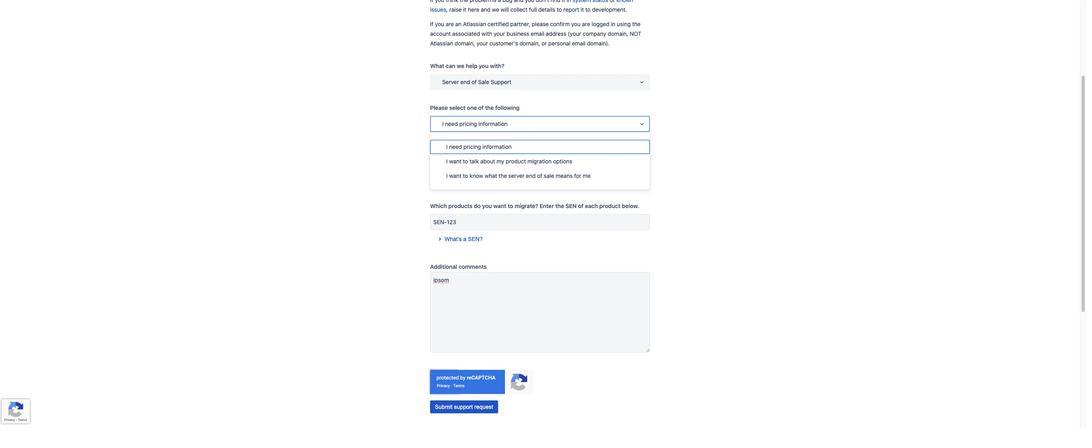 Task type: locate. For each thing, give the bounding box(es) containing it.
0 vertical spatial email
[[531, 30, 544, 37]]

end right clear image
[[526, 172, 536, 179]]

product right each
[[599, 203, 621, 210]]

of
[[472, 79, 477, 85], [478, 104, 484, 111], [537, 172, 542, 179], [578, 203, 584, 210]]

domain).
[[587, 40, 610, 47]]

you right help
[[479, 62, 489, 69]]

want
[[449, 158, 462, 165], [449, 172, 462, 179], [493, 203, 507, 210]]

the up the not
[[632, 21, 641, 27]]

0 vertical spatial need
[[445, 120, 458, 127]]

for
[[530, 152, 537, 159], [574, 172, 581, 179]]

0 horizontal spatial from
[[459, 165, 469, 171]]

below.
[[622, 203, 639, 210]]

clear image for migrating from server to data center
[[601, 165, 607, 172]]

2 from from the left
[[540, 165, 550, 171]]

are for which pathways are you considering for your products? select all that apply*
[[476, 152, 484, 159]]

i'm not sure
[[488, 177, 515, 183]]

1 migrating from the left
[[437, 165, 458, 171]]

to down about at the top left of the page
[[486, 165, 491, 171]]

product
[[506, 158, 526, 165], [599, 203, 621, 210]]

1 horizontal spatial product
[[599, 203, 621, 210]]

,
[[446, 6, 448, 13]]

0 horizontal spatial for
[[530, 152, 537, 159]]

0 vertical spatial atlassian
[[463, 21, 486, 27]]

migrating
[[437, 165, 458, 171], [517, 165, 538, 171]]

the right one
[[485, 104, 494, 111]]

domain, down "in"
[[608, 30, 628, 37]]

Additional comments text field
[[430, 272, 650, 353]]

your down with
[[477, 40, 488, 47]]

my
[[497, 158, 504, 165]]

it
[[463, 6, 467, 13], [581, 6, 584, 13]]

i need pricing information up talk
[[446, 143, 512, 150]]

i left pathways
[[446, 158, 448, 165]]

what's a sen? button
[[430, 227, 488, 248]]

server right on in the top left of the page
[[461, 177, 475, 183]]

from down pathways
[[459, 165, 469, 171]]

which for which pathways are you considering for your products? select all that apply*
[[430, 152, 447, 159]]

1 vertical spatial atlassian
[[430, 40, 453, 47]]

1 vertical spatial for
[[574, 172, 581, 179]]

are up migrating from server to cloud
[[476, 152, 484, 159]]

want up migrating from server to cloud
[[449, 158, 462, 165]]

email
[[531, 30, 544, 37], [572, 40, 586, 47]]

center
[[584, 165, 599, 171]]

i up migrating from server to cloud
[[446, 143, 448, 150]]

0 horizontal spatial clear image
[[477, 177, 484, 184]]

open image
[[637, 77, 647, 87]]

the
[[632, 21, 641, 27], [485, 104, 494, 111], [499, 172, 507, 179], [555, 203, 564, 210]]

0 vertical spatial want
[[449, 158, 462, 165]]

following
[[495, 104, 520, 111]]

1 horizontal spatial we
[[492, 6, 499, 13]]

from
[[459, 165, 469, 171], [540, 165, 550, 171]]

1 vertical spatial which
[[430, 203, 447, 210]]

server
[[471, 165, 485, 171], [551, 165, 565, 171], [509, 172, 525, 179], [461, 177, 475, 183]]

want for i want to talk about my product migration options
[[449, 158, 462, 165]]

will
[[501, 6, 509, 13]]

0 vertical spatial for
[[530, 152, 537, 159]]

from for data
[[540, 165, 550, 171]]

1 vertical spatial email
[[572, 40, 586, 47]]

0 vertical spatial pricing
[[460, 120, 477, 127]]

1 vertical spatial i need pricing information
[[446, 143, 512, 150]]

are for if you are an atlassian certified partner, please confirm you are logged in using the account associated with your business email address (your company domain, not atlassian domain, your customer's domain, or personal email domain).
[[446, 21, 454, 27]]

migrating up i want to know what the server end of sale means for me
[[517, 165, 538, 171]]

you left my
[[485, 152, 495, 159]]

0 horizontal spatial are
[[446, 21, 454, 27]]

you
[[435, 21, 444, 27], [571, 21, 581, 27], [479, 62, 489, 69], [485, 152, 495, 159], [482, 203, 492, 210]]

atlassian up associated
[[463, 21, 486, 27]]

and
[[481, 6, 491, 13]]

what can we help you with?
[[430, 62, 504, 69]]

support
[[454, 404, 473, 411]]

2 which from the top
[[430, 203, 447, 210]]

1 it from the left
[[463, 6, 467, 13]]

i
[[442, 120, 444, 127], [446, 143, 448, 150], [446, 158, 448, 165], [446, 172, 448, 179]]

we right can at the top of page
[[457, 62, 465, 69]]

your down the certified
[[494, 30, 505, 37]]

it right 'report'
[[581, 6, 584, 13]]

1 horizontal spatial your
[[494, 30, 505, 37]]

1 vertical spatial clear image
[[477, 177, 484, 184]]

2 migrating from the left
[[517, 165, 538, 171]]

i need pricing information down please select one of the following
[[442, 120, 508, 127]]

0 horizontal spatial atlassian
[[430, 40, 453, 47]]

end right server
[[461, 79, 470, 85]]

you right if
[[435, 21, 444, 27]]

associated
[[452, 30, 480, 37]]

domain,
[[608, 30, 628, 37], [455, 40, 475, 47], [520, 40, 540, 47]]

migrating up staying
[[437, 165, 458, 171]]

domain, left or
[[520, 40, 540, 47]]

1 horizontal spatial clear image
[[601, 165, 607, 172]]

we
[[492, 6, 499, 13], [457, 62, 465, 69]]

domain, down associated
[[455, 40, 475, 47]]

from down the migration
[[540, 165, 550, 171]]

0 vertical spatial we
[[492, 6, 499, 13]]

clear image for staying on server
[[477, 177, 484, 184]]

1 horizontal spatial it
[[581, 6, 584, 13]]

which left pathways
[[430, 152, 447, 159]]

0 horizontal spatial migrating
[[437, 165, 458, 171]]

0 horizontal spatial your
[[477, 40, 488, 47]]

confirm
[[550, 21, 570, 27]]

are up company
[[582, 21, 590, 27]]

products
[[448, 203, 473, 210]]

1 horizontal spatial domain,
[[520, 40, 540, 47]]

0 vertical spatial which
[[430, 152, 447, 159]]

help
[[466, 62, 477, 69]]

which left the products in the left top of the page
[[430, 203, 447, 210]]

apply*
[[619, 152, 636, 159]]

1 from from the left
[[459, 165, 469, 171]]

want down migrating from server to cloud
[[449, 172, 462, 179]]

0 vertical spatial clear image
[[601, 165, 607, 172]]

1 horizontal spatial are
[[476, 152, 484, 159]]

migrating for migrating from server to data center
[[517, 165, 538, 171]]

want for i want to know what the server end of sale means for me
[[449, 172, 462, 179]]

email down please
[[531, 30, 544, 37]]

2 it from the left
[[581, 6, 584, 13]]

we left will
[[492, 6, 499, 13]]

are left an
[[446, 21, 454, 27]]

clear image
[[516, 177, 523, 184]]

pricing
[[460, 120, 477, 127], [464, 143, 481, 150]]

pricing down one
[[460, 120, 477, 127]]

need up pathways
[[449, 143, 462, 150]]

0 vertical spatial product
[[506, 158, 526, 165]]

clear image
[[601, 165, 607, 172], [477, 177, 484, 184]]

1 vertical spatial want
[[449, 172, 462, 179]]

server end of sale support
[[442, 79, 512, 85]]

from for cloud
[[459, 165, 469, 171]]

0 horizontal spatial email
[[531, 30, 544, 37]]

personal
[[548, 40, 571, 47]]

clear image right center
[[601, 165, 607, 172]]

1 vertical spatial product
[[599, 203, 621, 210]]

sure
[[505, 177, 515, 183]]

product up i want to know what the server end of sale means for me
[[506, 158, 526, 165]]

for down data
[[574, 172, 581, 179]]

do
[[474, 203, 481, 210]]

to up means
[[566, 165, 571, 171]]

to
[[557, 6, 562, 13], [586, 6, 591, 13], [463, 158, 468, 165], [486, 165, 491, 171], [566, 165, 571, 171], [463, 172, 468, 179], [508, 203, 513, 210]]

information down following
[[479, 120, 508, 127]]

1 which from the top
[[430, 152, 447, 159]]

clear image left i'm
[[477, 177, 484, 184]]

please
[[532, 21, 549, 27]]

your up the migrating from server to data center
[[539, 152, 551, 159]]

the inside if you are an atlassian certified partner, please confirm you are logged in using the account associated with your business email address (your company domain, not atlassian domain, your customer's domain, or personal email domain).
[[632, 21, 641, 27]]

end
[[461, 79, 470, 85], [526, 172, 536, 179]]

1 horizontal spatial from
[[540, 165, 550, 171]]

server for migrating from server to cloud
[[471, 165, 485, 171]]

it left here
[[463, 6, 467, 13]]

to right 'report'
[[586, 6, 591, 13]]

using
[[617, 21, 631, 27]]

i need pricing information
[[442, 120, 508, 127], [446, 143, 512, 150]]

raise
[[449, 6, 462, 13]]

know
[[470, 172, 483, 179]]

which
[[430, 152, 447, 159], [430, 203, 447, 210]]

0 horizontal spatial it
[[463, 6, 467, 13]]

additional comments
[[430, 264, 487, 270]]

information up my
[[483, 143, 512, 150]]

migrating from server to cloud
[[437, 165, 504, 171]]

email down (your
[[572, 40, 586, 47]]

one
[[467, 104, 477, 111]]

what
[[485, 172, 497, 179]]

for right considering
[[530, 152, 537, 159]]

2 vertical spatial your
[[539, 152, 551, 159]]

want right do
[[493, 203, 507, 210]]

sen
[[566, 203, 577, 210]]

products?
[[552, 152, 579, 159]]

pricing up pathways
[[464, 143, 481, 150]]

1 horizontal spatial migrating
[[517, 165, 538, 171]]

server up know
[[471, 165, 485, 171]]

server down options
[[551, 165, 565, 171]]

1 vertical spatial your
[[477, 40, 488, 47]]

open image
[[637, 119, 647, 129]]

1 vertical spatial end
[[526, 172, 536, 179]]

0 horizontal spatial end
[[461, 79, 470, 85]]

each
[[585, 203, 598, 210]]

2 horizontal spatial your
[[539, 152, 551, 159]]

0 horizontal spatial we
[[457, 62, 465, 69]]

not
[[630, 30, 642, 37]]

1 horizontal spatial email
[[572, 40, 586, 47]]

information
[[479, 120, 508, 127], [483, 143, 512, 150]]

atlassian
[[463, 21, 486, 27], [430, 40, 453, 47]]

in
[[611, 21, 616, 27]]

with?
[[490, 62, 504, 69]]

0 vertical spatial i need pricing information
[[442, 120, 508, 127]]

1 vertical spatial we
[[457, 62, 465, 69]]

need down select
[[445, 120, 458, 127]]

atlassian down account
[[430, 40, 453, 47]]



Task type: describe. For each thing, give the bounding box(es) containing it.
request
[[475, 404, 493, 411]]

select
[[580, 152, 597, 159]]

if you are an atlassian certified partner, please confirm you are logged in using the account associated with your business email address (your company domain, not atlassian domain, your customer's domain, or personal email domain).
[[430, 21, 642, 47]]

known issues link
[[430, 0, 633, 13]]

0 vertical spatial information
[[479, 120, 508, 127]]

address
[[546, 30, 566, 37]]

if
[[430, 21, 434, 27]]

migrating for migrating from server to cloud
[[437, 165, 458, 171]]

the left sen
[[555, 203, 564, 210]]

sale
[[544, 172, 554, 179]]

development.
[[592, 6, 627, 13]]

options
[[553, 158, 572, 165]]

1 vertical spatial pricing
[[464, 143, 481, 150]]

i'm
[[488, 177, 495, 183]]

submit support request button
[[430, 401, 498, 414]]

2 horizontal spatial domain,
[[608, 30, 628, 37]]

, raise it here and we will collect full details to report it to development.
[[446, 6, 627, 13]]

1 horizontal spatial atlassian
[[463, 21, 486, 27]]

please
[[430, 104, 448, 111]]

0 vertical spatial end
[[461, 79, 470, 85]]

considering
[[497, 152, 528, 159]]

cloud
[[492, 165, 504, 171]]

i want to talk about my product migration options
[[446, 158, 572, 165]]

customer's
[[490, 40, 518, 47]]

staying on server
[[437, 177, 475, 183]]

select
[[449, 104, 466, 111]]

business
[[507, 30, 529, 37]]

details
[[538, 6, 555, 13]]

collect
[[511, 6, 528, 13]]

all
[[599, 152, 605, 159]]

to down migrating from server to cloud
[[463, 172, 468, 179]]

known issues
[[430, 0, 633, 13]]

sen?
[[468, 236, 483, 243]]

me
[[583, 172, 591, 179]]

report
[[564, 6, 579, 13]]

not
[[496, 177, 504, 183]]

support
[[491, 79, 512, 85]]

server
[[442, 79, 459, 85]]

sale
[[478, 79, 489, 85]]

migration
[[528, 158, 552, 165]]

1 vertical spatial information
[[483, 143, 512, 150]]

i down the please
[[442, 120, 444, 127]]

an
[[455, 21, 462, 27]]

migrate?
[[515, 203, 538, 210]]

please select one of the following
[[430, 104, 520, 111]]

enter
[[540, 203, 554, 210]]

what's
[[445, 236, 462, 243]]

the down cloud
[[499, 172, 507, 179]]

server for migrating from server to data center
[[551, 165, 565, 171]]

server for staying on server
[[461, 177, 475, 183]]

certified
[[488, 21, 509, 27]]

you up (your
[[571, 21, 581, 27]]

that
[[606, 152, 617, 159]]

with
[[482, 30, 492, 37]]

0 horizontal spatial product
[[506, 158, 526, 165]]

1 horizontal spatial for
[[574, 172, 581, 179]]

0 vertical spatial your
[[494, 30, 505, 37]]

issues
[[430, 6, 446, 13]]

can
[[446, 62, 455, 69]]

on
[[455, 177, 460, 183]]

i left on in the top left of the page
[[446, 172, 448, 179]]

to left 'report'
[[557, 6, 562, 13]]

Which products do you want to migrate? Enter the SEN of each product below.  text field
[[430, 214, 650, 231]]

full
[[529, 6, 537, 13]]

logged
[[592, 21, 610, 27]]

migrating from server to data center
[[517, 165, 599, 171]]

i want to know what the server end of sale means for me
[[446, 172, 591, 179]]

talk
[[470, 158, 479, 165]]

or
[[542, 40, 547, 47]]

data
[[572, 165, 583, 171]]

here
[[468, 6, 479, 13]]

a
[[463, 236, 467, 243]]

partner,
[[510, 21, 530, 27]]

staying
[[437, 177, 453, 183]]

which products do you want to migrate? enter the sen of each product below.
[[430, 203, 639, 210]]

what's a sen?
[[445, 236, 483, 243]]

2 horizontal spatial are
[[582, 21, 590, 27]]

means
[[556, 172, 573, 179]]

pathways
[[448, 152, 474, 159]]

submit
[[435, 404, 453, 411]]

to left the migrate? at the left of the page
[[508, 203, 513, 210]]

company
[[583, 30, 606, 37]]

you right do
[[482, 203, 492, 210]]

comments
[[459, 264, 487, 270]]

1 horizontal spatial end
[[526, 172, 536, 179]]

2 vertical spatial want
[[493, 203, 507, 210]]

account
[[430, 30, 451, 37]]

which for which products do you want to migrate? enter the sen of each product below.
[[430, 203, 447, 210]]

which pathways are you considering for your products? select all that apply*
[[430, 152, 636, 159]]

submit support request
[[435, 404, 493, 411]]

about
[[480, 158, 495, 165]]

what
[[430, 62, 444, 69]]

1 vertical spatial need
[[449, 143, 462, 150]]

server down i want to talk about my product migration options
[[509, 172, 525, 179]]

(your
[[568, 30, 581, 37]]

known
[[617, 0, 633, 3]]

0 horizontal spatial domain,
[[455, 40, 475, 47]]

additional
[[430, 264, 457, 270]]

to up migrating from server to cloud
[[463, 158, 468, 165]]



Task type: vqa. For each thing, say whether or not it's contained in the screenshot.
and at top left
yes



